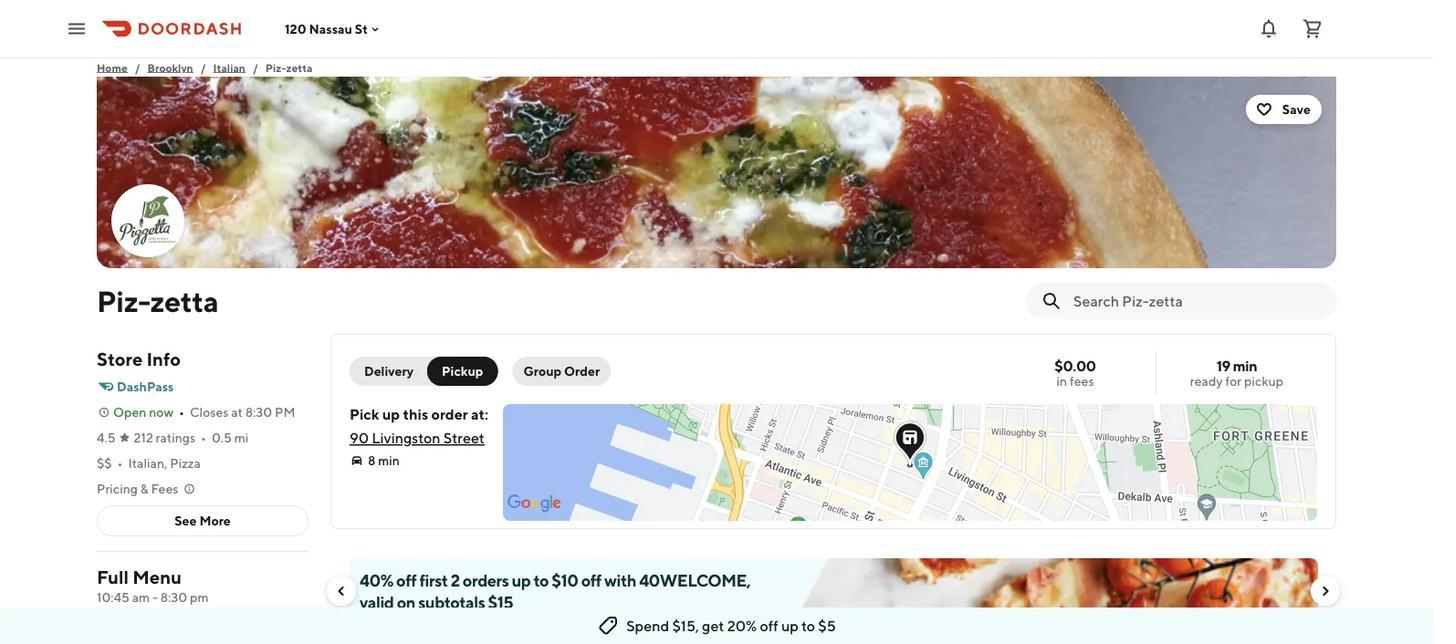 Task type: vqa. For each thing, say whether or not it's contained in the screenshot.
the middle up
yes



Task type: describe. For each thing, give the bounding box(es) containing it.
pm
[[275, 405, 295, 420]]

see
[[175, 514, 197, 529]]

see more
[[175, 514, 231, 529]]

italian,
[[128, 456, 167, 471]]

90 livingston street link
[[350, 430, 485, 447]]

pm
[[190, 590, 209, 605]]

212 ratings •
[[134, 431, 206, 446]]

delivery
[[364, 364, 414, 379]]

street
[[444, 430, 485, 447]]

now
[[149, 405, 174, 420]]

for
[[1226, 374, 1242, 389]]

up inside 'pick up this order at: 90 livingston street'
[[382, 406, 400, 423]]

1 horizontal spatial off
[[581, 571, 602, 590]]

8 min
[[368, 453, 400, 468]]

ready
[[1191, 374, 1223, 389]]

&
[[140, 482, 149, 497]]

full
[[97, 567, 129, 589]]

40%
[[360, 571, 393, 590]]

19
[[1217, 357, 1231, 375]]

pricing
[[97, 482, 138, 497]]

fees
[[1070, 374, 1094, 389]]

2 horizontal spatial off
[[760, 618, 779, 635]]

pizza
[[170, 456, 201, 471]]

min for 19
[[1233, 357, 1258, 375]]

piz-zetta
[[97, 284, 219, 318]]

info
[[146, 349, 181, 370]]

group order button
[[513, 357, 611, 386]]

0 vertical spatial •
[[179, 405, 184, 420]]

first
[[420, 571, 448, 590]]

full menu 10:45 am - 8:30 pm
[[97, 567, 209, 605]]

min for 8
[[378, 453, 400, 468]]

40welcome,
[[639, 571, 751, 590]]

0 horizontal spatial off
[[396, 571, 417, 590]]

more
[[199, 514, 231, 529]]

order methods option group
[[350, 357, 498, 386]]

pickup
[[442, 364, 483, 379]]

-
[[152, 590, 158, 605]]

$$ • italian, pizza
[[97, 456, 201, 471]]

to for $10
[[534, 571, 549, 590]]

closes
[[190, 405, 229, 420]]

see more button
[[98, 507, 308, 536]]

pickup
[[1245, 374, 1284, 389]]

next button of carousel image
[[1319, 584, 1333, 599]]

$$
[[97, 456, 112, 471]]

open
[[113, 405, 146, 420]]

on
[[397, 593, 415, 612]]

2
[[451, 571, 460, 590]]

menu
[[133, 567, 182, 589]]

120
[[285, 21, 307, 36]]

mi
[[234, 431, 249, 446]]

2 / from the left
[[201, 61, 206, 74]]

pricing & fees button
[[97, 480, 197, 499]]

italian
[[213, 61, 246, 74]]

pricing & fees
[[97, 482, 178, 497]]

order
[[431, 406, 468, 423]]

dashpass
[[117, 379, 174, 394]]

save button
[[1246, 95, 1322, 124]]

pick up this order at: 90 livingston street
[[350, 406, 489, 447]]

livingston
[[372, 430, 441, 447]]

10:45
[[97, 590, 130, 605]]

brooklyn
[[148, 61, 193, 74]]

store info
[[97, 349, 181, 370]]

$15,
[[672, 618, 699, 635]]

0 vertical spatial zetta
[[286, 61, 313, 74]]



Task type: locate. For each thing, give the bounding box(es) containing it.
1 horizontal spatial up
[[512, 571, 531, 590]]

0 horizontal spatial piz-
[[97, 284, 150, 318]]

zetta down 120
[[286, 61, 313, 74]]

off right "20%"
[[760, 618, 779, 635]]

spend
[[627, 618, 670, 635]]

1 horizontal spatial piz-
[[266, 61, 286, 74]]

off right $10
[[581, 571, 602, 590]]

off
[[396, 571, 417, 590], [581, 571, 602, 590], [760, 618, 779, 635]]

3 / from the left
[[253, 61, 258, 74]]

min right 19
[[1233, 357, 1258, 375]]

8:30 inside "full menu 10:45 am - 8:30 pm"
[[160, 590, 187, 605]]

2 horizontal spatial /
[[253, 61, 258, 74]]

notification bell image
[[1258, 18, 1280, 40]]

italian link
[[213, 58, 246, 77]]

0 horizontal spatial /
[[135, 61, 140, 74]]

to for $5
[[802, 618, 816, 635]]

to left $5
[[802, 618, 816, 635]]

• right "now"
[[179, 405, 184, 420]]

1 vertical spatial •
[[201, 431, 206, 446]]

1 horizontal spatial min
[[1233, 357, 1258, 375]]

piz-
[[266, 61, 286, 74], [97, 284, 150, 318]]

• right $$
[[117, 456, 123, 471]]

8:30
[[245, 405, 272, 420], [160, 590, 187, 605]]

min
[[1233, 357, 1258, 375], [378, 453, 400, 468]]

select promotional banner element
[[794, 625, 874, 645]]

orders
[[463, 571, 509, 590]]

up left this
[[382, 406, 400, 423]]

/
[[135, 61, 140, 74], [201, 61, 206, 74], [253, 61, 258, 74]]

0 horizontal spatial 8:30
[[160, 590, 187, 605]]

• left 0.5
[[201, 431, 206, 446]]

powered by google image
[[508, 495, 562, 513]]

up inside the 40% off first 2 orders up to $10 off with 40welcome, valid on subtotals $15
[[512, 571, 531, 590]]

20%
[[727, 618, 757, 635]]

0 vertical spatial up
[[382, 406, 400, 423]]

40% off first 2 orders up to $10 off with 40welcome, valid on subtotals $15
[[360, 571, 751, 612]]

zetta
[[286, 61, 313, 74], [150, 284, 219, 318]]

8:30 right -
[[160, 590, 187, 605]]

/ right italian link
[[253, 61, 258, 74]]

0 vertical spatial min
[[1233, 357, 1258, 375]]

120 nassau st
[[285, 21, 368, 36]]

this
[[403, 406, 428, 423]]

1 vertical spatial to
[[802, 618, 816, 635]]

120 nassau st button
[[285, 21, 382, 36]]

up for 40%
[[512, 571, 531, 590]]

0.5 mi
[[212, 431, 249, 446]]

home link
[[97, 58, 128, 77]]

0 horizontal spatial •
[[117, 456, 123, 471]]

brooklyn link
[[148, 58, 193, 77]]

0 horizontal spatial up
[[382, 406, 400, 423]]

2 horizontal spatial •
[[201, 431, 206, 446]]

1 horizontal spatial •
[[179, 405, 184, 420]]

1 / from the left
[[135, 61, 140, 74]]

group
[[524, 364, 562, 379]]

ratings
[[156, 431, 195, 446]]

fees
[[151, 482, 178, 497]]

piz- down 120
[[266, 61, 286, 74]]

1 vertical spatial piz-
[[97, 284, 150, 318]]

previous button of carousel image
[[334, 584, 349, 599]]

Pickup radio
[[427, 357, 498, 386]]

save
[[1283, 102, 1311, 117]]

• closes at 8:30 pm
[[179, 405, 295, 420]]

get
[[702, 618, 725, 635]]

Item Search search field
[[1074, 291, 1322, 311]]

90
[[350, 430, 369, 447]]

$15
[[488, 593, 513, 612]]

am
[[132, 590, 150, 605]]

4.5
[[97, 431, 116, 446]]

up up $15
[[512, 571, 531, 590]]

1 horizontal spatial to
[[802, 618, 816, 635]]

piz zetta image
[[97, 77, 1337, 268], [113, 186, 183, 256]]

/ left italian link
[[201, 61, 206, 74]]

$0.00 in fees
[[1055, 357, 1096, 389]]

store
[[97, 349, 143, 370]]

to
[[534, 571, 549, 590], [802, 618, 816, 635]]

up
[[382, 406, 400, 423], [512, 571, 531, 590], [782, 618, 799, 635]]

1 horizontal spatial 8:30
[[245, 405, 272, 420]]

Delivery radio
[[350, 357, 439, 386]]

to left $10
[[534, 571, 549, 590]]

1 vertical spatial min
[[378, 453, 400, 468]]

212
[[134, 431, 153, 446]]

home
[[97, 61, 128, 74]]

in
[[1057, 374, 1068, 389]]

with
[[605, 571, 636, 590]]

1 vertical spatial 8:30
[[160, 590, 187, 605]]

19 min ready for pickup
[[1191, 357, 1284, 389]]

zetta up info
[[150, 284, 219, 318]]

$10
[[552, 571, 578, 590]]

0 items, open order cart image
[[1302, 18, 1324, 40]]

subtotals
[[418, 593, 485, 612]]

1 vertical spatial up
[[512, 571, 531, 590]]

2 vertical spatial up
[[782, 618, 799, 635]]

8:30 right at
[[245, 405, 272, 420]]

at:
[[471, 406, 489, 423]]

•
[[179, 405, 184, 420], [201, 431, 206, 446], [117, 456, 123, 471]]

0 horizontal spatial zetta
[[150, 284, 219, 318]]

0 vertical spatial 8:30
[[245, 405, 272, 420]]

open now
[[113, 405, 174, 420]]

group order
[[524, 364, 600, 379]]

0 horizontal spatial to
[[534, 571, 549, 590]]

at
[[231, 405, 243, 420]]

st
[[355, 21, 368, 36]]

nassau
[[309, 21, 352, 36]]

/ right home
[[135, 61, 140, 74]]

$0.00
[[1055, 357, 1096, 375]]

spend $15, get 20% off up to $5
[[627, 618, 836, 635]]

home / brooklyn / italian / piz-zetta
[[97, 61, 313, 74]]

pick
[[350, 406, 379, 423]]

8
[[368, 453, 376, 468]]

min right 8
[[378, 453, 400, 468]]

open menu image
[[66, 18, 88, 40]]

0.5
[[212, 431, 232, 446]]

min inside 19 min ready for pickup
[[1233, 357, 1258, 375]]

1 vertical spatial zetta
[[150, 284, 219, 318]]

valid
[[360, 593, 394, 612]]

2 vertical spatial •
[[117, 456, 123, 471]]

2 horizontal spatial up
[[782, 618, 799, 635]]

to inside the 40% off first 2 orders up to $10 off with 40welcome, valid on subtotals $15
[[534, 571, 549, 590]]

1 horizontal spatial zetta
[[286, 61, 313, 74]]

0 horizontal spatial min
[[378, 453, 400, 468]]

0 vertical spatial to
[[534, 571, 549, 590]]

$5
[[818, 618, 836, 635]]

0 vertical spatial piz-
[[266, 61, 286, 74]]

off up on
[[396, 571, 417, 590]]

up for spend
[[782, 618, 799, 635]]

up left $5
[[782, 618, 799, 635]]

piz- up store
[[97, 284, 150, 318]]

1 horizontal spatial /
[[201, 61, 206, 74]]

map region
[[395, 289, 1330, 523]]

order
[[564, 364, 600, 379]]



